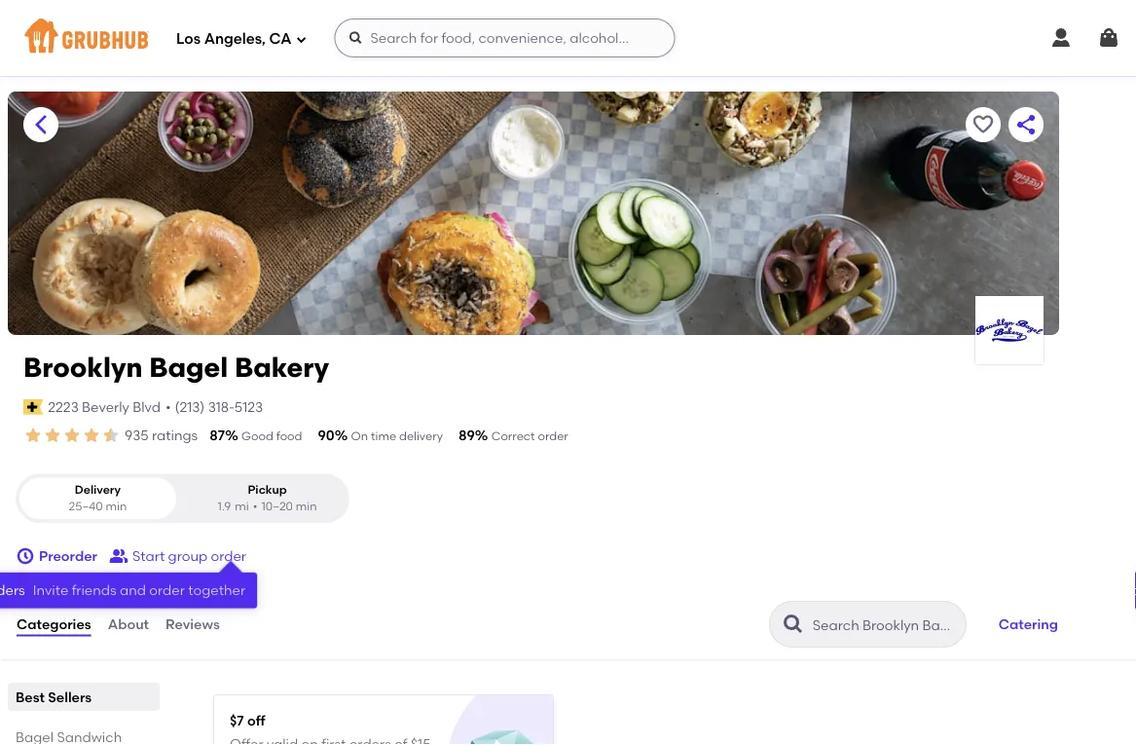 Task type: vqa. For each thing, say whether or not it's contained in the screenshot.
'Bakery'
yes



Task type: locate. For each thing, give the bounding box(es) containing it.
935 ratings
[[125, 427, 198, 444]]

categories button
[[16, 590, 92, 660]]

svg image
[[1050, 26, 1074, 50], [348, 30, 364, 46], [16, 547, 35, 566]]

star icon image
[[23, 426, 43, 445], [43, 426, 62, 445], [62, 426, 82, 445], [82, 426, 101, 445], [101, 426, 121, 445], [101, 426, 121, 445]]

best sellers tab
[[16, 687, 152, 707]]

best sellers
[[16, 689, 92, 705]]

0 horizontal spatial svg image
[[296, 34, 307, 45]]

min
[[106, 499, 127, 514], [296, 499, 317, 514]]

correct order
[[492, 429, 569, 443]]

1 horizontal spatial order
[[538, 429, 569, 443]]

bagel
[[149, 351, 228, 384]]

• right blvd
[[166, 399, 171, 415]]

time
[[371, 429, 397, 443]]

1 horizontal spatial min
[[296, 499, 317, 514]]

• right "mi" at the left bottom of the page
[[253, 499, 258, 514]]

2 min from the left
[[296, 499, 317, 514]]

ca
[[269, 30, 292, 48]]

los
[[176, 30, 201, 48]]

order right group
[[211, 548, 247, 565]]

on time delivery
[[351, 429, 443, 443]]

best
[[16, 689, 45, 705]]

2223
[[48, 399, 79, 415]]

• inside pickup 1.9 mi • 10–20 min
[[253, 499, 258, 514]]

search icon image
[[782, 613, 806, 636]]

beverly
[[82, 399, 129, 415]]

save this restaurant image
[[972, 113, 996, 136]]

1.9
[[218, 499, 231, 514]]

catering
[[999, 616, 1059, 633]]

25–40
[[69, 499, 103, 514]]

start group order
[[132, 548, 247, 565]]

min down delivery
[[106, 499, 127, 514]]

option group
[[16, 474, 350, 523]]

ratings
[[152, 427, 198, 444]]

• (213) 318-5123
[[166, 399, 263, 415]]

318-
[[208, 399, 235, 415]]

1 horizontal spatial •
[[253, 499, 258, 514]]

5123
[[235, 399, 263, 415]]

catering button
[[991, 603, 1068, 646]]

0 vertical spatial order
[[538, 429, 569, 443]]

sellers
[[48, 689, 92, 705]]

1 min from the left
[[106, 499, 127, 514]]

935
[[125, 427, 149, 444]]

1 vertical spatial order
[[211, 548, 247, 565]]

preorder button
[[16, 539, 97, 574]]

0 horizontal spatial •
[[166, 399, 171, 415]]

correct
[[492, 429, 535, 443]]

about button
[[107, 590, 150, 660]]

•
[[166, 399, 171, 415], [253, 499, 258, 514]]

tab
[[16, 727, 152, 745]]

0 vertical spatial •
[[166, 399, 171, 415]]

reviews
[[166, 616, 220, 633]]

order right correct
[[538, 429, 569, 443]]

0 horizontal spatial svg image
[[16, 547, 35, 566]]

0 horizontal spatial min
[[106, 499, 127, 514]]

about
[[108, 616, 149, 633]]

on
[[351, 429, 368, 443]]

min right 10–20
[[296, 499, 317, 514]]

min inside delivery 25–40 min
[[106, 499, 127, 514]]

1 vertical spatial •
[[253, 499, 258, 514]]

order
[[538, 429, 569, 443], [211, 548, 247, 565]]

svg image
[[1098, 26, 1121, 50], [296, 34, 307, 45]]

start group order button
[[109, 539, 247, 574]]

0 horizontal spatial order
[[211, 548, 247, 565]]

90
[[318, 427, 335, 444]]

angeles,
[[204, 30, 266, 48]]

pickup 1.9 mi • 10–20 min
[[218, 483, 317, 514]]

categories
[[17, 616, 91, 633]]



Task type: describe. For each thing, give the bounding box(es) containing it.
food
[[276, 429, 302, 443]]

svg image inside preorder button
[[16, 547, 35, 566]]

89
[[459, 427, 475, 444]]

main navigation navigation
[[0, 0, 1137, 76]]

option group containing delivery 25–40 min
[[16, 474, 350, 523]]

brooklyn bagel bakery
[[23, 351, 329, 384]]

los angeles, ca
[[176, 30, 292, 48]]

$7 off
[[230, 712, 266, 729]]

off
[[247, 712, 266, 729]]

bakery
[[235, 351, 329, 384]]

good
[[242, 429, 274, 443]]

preorder
[[39, 548, 97, 565]]

group
[[168, 548, 208, 565]]

save this restaurant button
[[966, 107, 1002, 142]]

Search for food, convenience, alcohol... search field
[[335, 19, 676, 57]]

pickup
[[248, 483, 287, 497]]

reviews button
[[165, 590, 221, 660]]

Search Brooklyn Bagel Bakery search field
[[811, 616, 960, 634]]

brooklyn
[[23, 351, 143, 384]]

min inside pickup 1.9 mi • 10–20 min
[[296, 499, 317, 514]]

delivery 25–40 min
[[69, 483, 127, 514]]

promo image
[[464, 727, 535, 745]]

(213) 318-5123 button
[[175, 397, 263, 417]]

2223 beverly blvd button
[[47, 396, 162, 418]]

87
[[210, 427, 225, 444]]

brooklyn bagel bakery logo image
[[976, 296, 1044, 364]]

1 horizontal spatial svg image
[[1098, 26, 1121, 50]]

blvd
[[133, 399, 161, 415]]

start
[[132, 548, 165, 565]]

order inside start group order button
[[211, 548, 247, 565]]

2223 beverly blvd
[[48, 399, 161, 415]]

(213)
[[175, 399, 205, 415]]

10–20
[[262, 499, 293, 514]]

caret left icon image
[[29, 113, 53, 136]]

delivery
[[75, 483, 121, 497]]

subscription pass image
[[23, 399, 43, 415]]

2 horizontal spatial svg image
[[1050, 26, 1074, 50]]

good food
[[242, 429, 302, 443]]

1 horizontal spatial svg image
[[348, 30, 364, 46]]

people icon image
[[109, 547, 129, 566]]

mi
[[235, 499, 249, 514]]

delivery
[[399, 429, 443, 443]]

share icon image
[[1015, 113, 1039, 136]]

$7
[[230, 712, 244, 729]]



